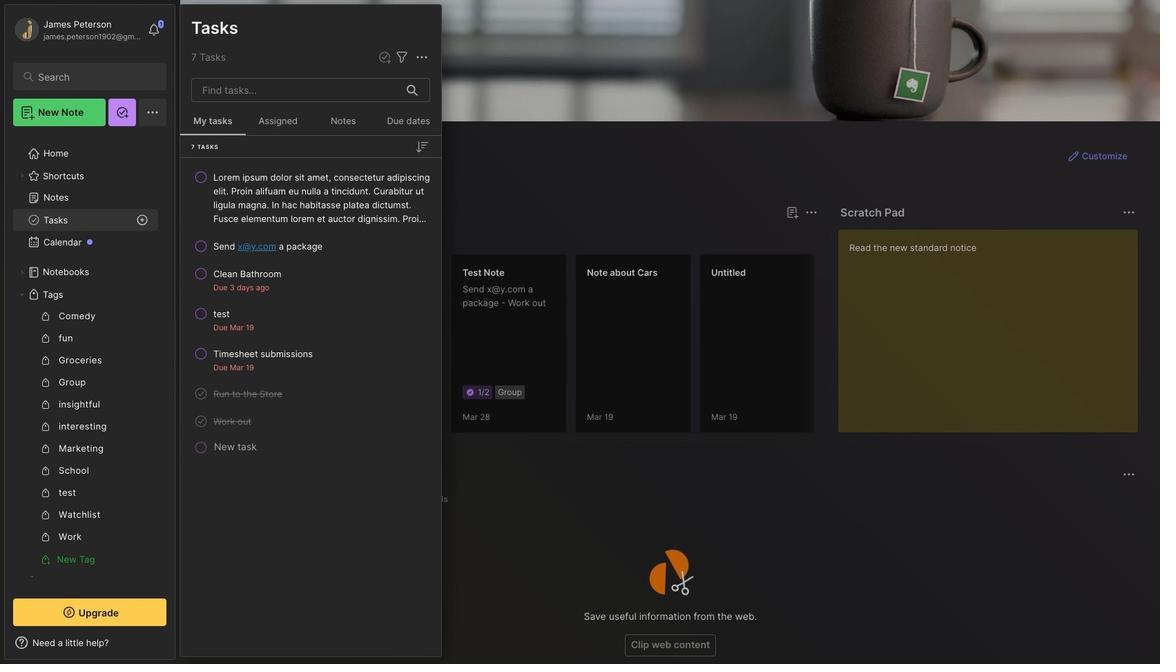 Task type: describe. For each thing, give the bounding box(es) containing it.
More actions and view options field
[[410, 49, 430, 66]]

expand tags image
[[18, 291, 26, 299]]

lorem ipsum dolor sit amet, consectetur adipiscing elit. proin alifuam eu nulla a tincidunt. curabitur ut ligula magna. in hac habitasse platea dictumst. fusce elementum lorem et auctor dignissim. proin eget mi id urna euismod consectetur. pellentesque porttitor ac urna quis fermentum: 0 cell
[[213, 171, 430, 226]]

main element
[[0, 0, 180, 665]]

Filter tasks field
[[394, 49, 410, 66]]

work out 6 cell
[[213, 415, 251, 429]]

timesheet submissions 4 cell
[[213, 347, 313, 361]]

Search text field
[[38, 70, 154, 84]]

new task image
[[378, 50, 392, 64]]

1 row from the top
[[186, 165, 436, 231]]

7 row from the top
[[186, 409, 436, 434]]

sort options image
[[414, 138, 430, 155]]

6 row from the top
[[186, 382, 436, 407]]



Task type: locate. For each thing, give the bounding box(es) containing it.
1 vertical spatial tab list
[[205, 492, 1133, 508]]

run to the store 5 cell
[[213, 387, 282, 401]]

Find tasks… text field
[[194, 79, 398, 102]]

tree
[[5, 135, 175, 624]]

tree inside main element
[[5, 135, 175, 624]]

None search field
[[38, 68, 154, 85]]

3 row from the top
[[186, 262, 436, 299]]

test 3 cell
[[213, 307, 230, 321]]

0 vertical spatial tab list
[[205, 229, 816, 246]]

none search field inside main element
[[38, 68, 154, 85]]

group
[[13, 306, 158, 571]]

more actions and view options image
[[414, 49, 430, 66]]

WHAT'S NEW field
[[5, 633, 175, 655]]

Sort options field
[[414, 138, 430, 155]]

click to collapse image
[[174, 639, 185, 656]]

expand notebooks image
[[18, 269, 26, 277]]

clean bathroom 2 cell
[[213, 267, 281, 281]]

1 tab list from the top
[[205, 229, 816, 246]]

4 row from the top
[[186, 302, 436, 339]]

row
[[186, 165, 436, 231], [186, 234, 436, 259], [186, 262, 436, 299], [186, 302, 436, 339], [186, 342, 436, 379], [186, 382, 436, 407], [186, 409, 436, 434]]

5 row from the top
[[186, 342, 436, 379]]

2 row from the top
[[186, 234, 436, 259]]

group inside main element
[[13, 306, 158, 571]]

tab
[[205, 229, 246, 246], [251, 229, 307, 246], [205, 492, 258, 508], [416, 492, 454, 508]]

send x@y.com a package 1 cell
[[213, 240, 323, 253]]

filter tasks image
[[394, 49, 410, 66]]

row group
[[180, 164, 441, 458], [202, 254, 1160, 442]]

Account field
[[13, 16, 141, 44]]

Start writing… text field
[[849, 230, 1137, 422]]

2 tab list from the top
[[205, 492, 1133, 508]]

tab list
[[205, 229, 816, 246], [205, 492, 1133, 508]]



Task type: vqa. For each thing, say whether or not it's contained in the screenshot.
3rd ROW from the bottom of the page
yes



